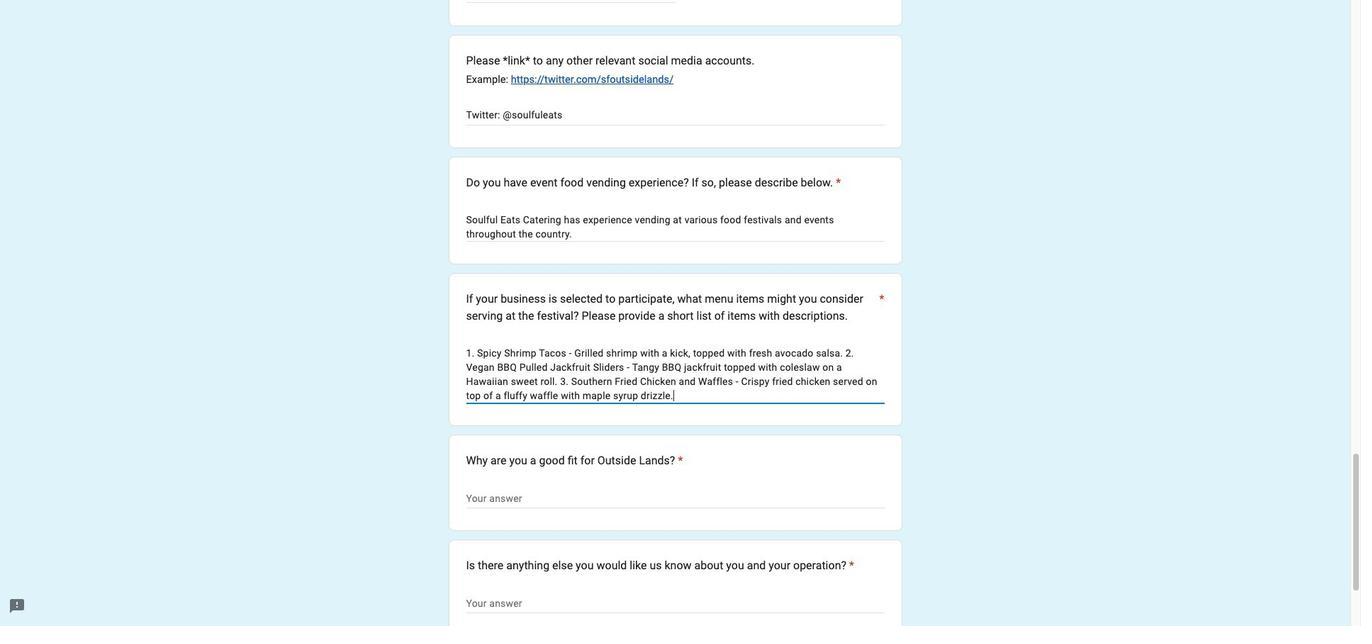 Task type: locate. For each thing, give the bounding box(es) containing it.
None text field
[[466, 108, 885, 125]]

2 heading from the top
[[466, 291, 885, 325]]

your answer text field for third "heading" from the bottom of the page
[[466, 346, 885, 403]]

1 heading from the top
[[466, 175, 841, 192]]

2 vertical spatial your answer text field
[[466, 596, 885, 613]]

3 your answer text field from the top
[[466, 596, 885, 613]]

required question element
[[834, 175, 841, 192], [877, 291, 885, 325], [675, 453, 683, 470], [847, 558, 855, 575]]

Your answer text field
[[466, 213, 885, 241], [466, 346, 885, 403], [466, 596, 885, 613]]

required question element for third "heading" from the bottom of the page
[[877, 291, 885, 325]]

1 your answer text field from the top
[[466, 213, 885, 241]]

0 vertical spatial your answer text field
[[466, 213, 885, 241]]

4 heading from the top
[[466, 558, 855, 575]]

heading
[[466, 175, 841, 192], [466, 291, 885, 325], [466, 453, 683, 470], [466, 558, 855, 575]]

required question element for 1st "heading" from the top of the page
[[834, 175, 841, 192]]

required question element for second "heading" from the bottom of the page
[[675, 453, 683, 470]]

1 vertical spatial your answer text field
[[466, 346, 885, 403]]

3 heading from the top
[[466, 453, 683, 470]]

2 your answer text field from the top
[[466, 346, 885, 403]]

None text field
[[466, 0, 676, 2]]



Task type: describe. For each thing, give the bounding box(es) containing it.
your answer text field for 1st "heading" from the top of the page
[[466, 213, 885, 241]]

Your answer text field
[[466, 491, 885, 508]]

your answer text field for 1st "heading" from the bottom
[[466, 596, 885, 613]]

required question element for 1st "heading" from the bottom
[[847, 558, 855, 575]]

report a problem to google image
[[9, 598, 26, 615]]



Task type: vqa. For each thing, say whether or not it's contained in the screenshot.
► inside the menu item
no



